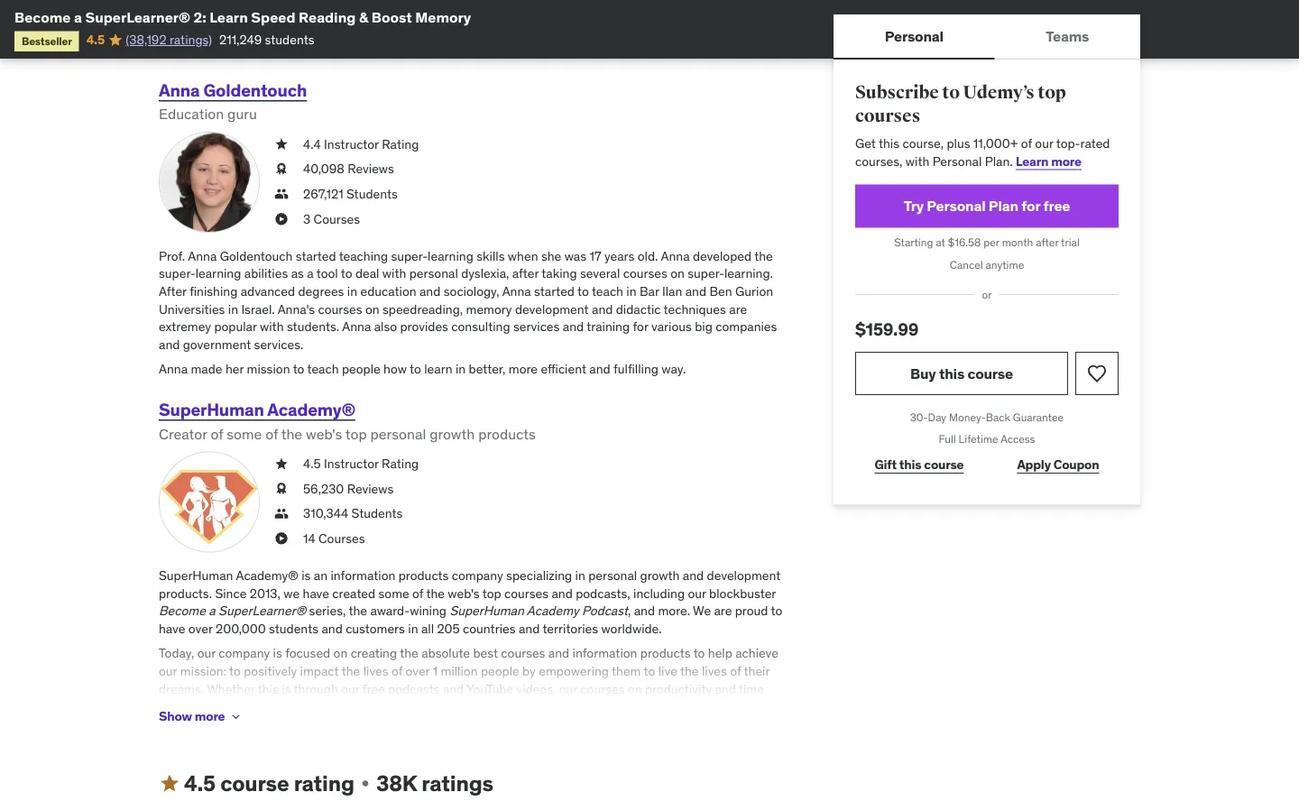 Task type: describe. For each thing, give the bounding box(es) containing it.
rating for goldentouch
[[382, 136, 419, 152]]

students for goldentouch
[[347, 186, 398, 202]]

how
[[384, 361, 407, 377]]

anna left made
[[159, 361, 188, 377]]

absolute
[[422, 645, 470, 662]]

courses for anna goldentouch
[[314, 211, 360, 227]]

1 vertical spatial is
[[273, 645, 282, 662]]

academy
[[527, 603, 579, 619]]

some inside superhuman academy® is an information products company specializing in personal growth and development products. since 2013, we have created some of the web's top courses and podcasts, including our blockbuster become a superlearner® series, the award-wining superhuman academy podcast
[[379, 585, 409, 601]]

and up academy
[[552, 585, 573, 601]]

an
[[314, 568, 328, 584]]

developed inside prof. anna goldentouch started teaching super-learning skills when she was 17 years old. anna developed the super-learning abilities as a tool to deal with personal dyslexia, after taking several courses on super-learning. after finishing advanced degrees in education and sociology, anna started to teach in bar ilan and ben gurion universities in israel. anna's courses on speedreading, memory development and didactic techniques are extremey popular with students. anna also provides consulting services and training for various big companies and government services. anna made her mission to teach people how to learn in better, more efficient and fulfilling way.
[[693, 248, 752, 264]]

on up also
[[365, 301, 380, 317]]

government
[[183, 336, 251, 352]]

0 vertical spatial for
[[1022, 197, 1041, 215]]

their inside today, our company is focused on creating the absolute best courses and information products to help achieve our mission: to positively impact the lives of over 1 million people by empowering them to live the lives of their dreams. whether this is through our free podcasts and youtube videos, our courses on productivity and time management, or through the products we co-create with some of the world's top thought leaders in a wide variety of topics. we are here to help you overcome the impossible.
[[744, 663, 770, 679]]

guarantee
[[1013, 410, 1064, 424]]

plan
[[989, 197, 1019, 215]]

award-
[[370, 603, 410, 619]]

become a superlearner® 2: learn speed reading & boost memory
[[14, 8, 471, 26]]

services.
[[254, 336, 304, 352]]

to left 'solve'
[[257, 4, 268, 21]]

1 lives from the left
[[363, 663, 389, 679]]

the down creating
[[342, 663, 360, 679]]

gift this course
[[875, 457, 964, 473]]

by inside today, our company is focused on creating the absolute best courses and information products to help achieve our mission: to positively impact the lives of over 1 million people by empowering them to live the lives of their dreams. whether this is through our free podcasts and youtube videos, our courses on productivity and time management, or through the products we co-create with some of the world's top thought leaders in a wide variety of topics. we are here to help you overcome the impossible.
[[523, 663, 536, 679]]

some inside superhuman academy® creator of some of the web's top personal growth products
[[227, 425, 262, 443]]

and left training
[[563, 318, 584, 335]]

to right 'mission' on the left top of page
[[293, 361, 304, 377]]

courses inside superhuman academy® is an information products company specializing in personal growth and development products. since 2013, we have created some of the web's top courses and podcasts, including our blockbuster become a superlearner® series, the award-wining superhuman academy podcast
[[504, 585, 549, 601]]

and inside the super-learning tools developed by lev allow ordinary people to learn x10 speed of their colleagues and enable machines to solve extremely complex problems.
[[747, 0, 768, 3]]

training
[[587, 318, 630, 335]]

267,121 students
[[303, 186, 398, 202]]

a inside today, our company is focused on creating the absolute best courses and information products to help achieve our mission: to positively impact the lives of over 1 million people by empowering them to live the lives of their dreams. whether this is through our free podcasts and youtube videos, our courses on productivity and time management, or through the products we co-create with some of the world's top thought leaders in a wide variety of topics. we are here to help you overcome the impossible.
[[719, 699, 726, 715]]

of inside superhuman academy® is an information products company specializing in personal growth and development products. since 2013, we have created some of the web's top courses and podcasts, including our blockbuster become a superlearner® series, the award-wining superhuman academy podcast
[[413, 585, 424, 601]]

and up including
[[683, 568, 704, 584]]

superhuman academy® image
[[159, 452, 260, 553]]

get this course, plus 11,000+ of our top-rated courses, with personal plan.
[[856, 135, 1110, 169]]

anna goldentouch education guru
[[159, 79, 307, 123]]

buy this course button
[[856, 352, 1069, 395]]

provides
[[400, 318, 448, 335]]

310,344
[[303, 505, 349, 522]]

degrees
[[298, 283, 344, 299]]

reviews for goldentouch
[[348, 161, 394, 177]]

our down creating
[[341, 681, 360, 697]]

4.4
[[303, 136, 321, 152]]

superlearner® inside superhuman academy® is an information products company specializing in personal growth and development products. since 2013, we have created some of the web's top courses and podcasts, including our blockbuster become a superlearner® series, the award-wining superhuman academy podcast
[[218, 603, 306, 619]]

superhuman for superhuman academy® creator of some of the web's top personal growth products
[[159, 399, 264, 421]]

buy
[[911, 364, 936, 382]]

starting at $16.58 per month after trial cancel anytime
[[895, 236, 1080, 272]]

3
[[303, 211, 311, 227]]

in left better,
[[456, 361, 466, 377]]

education
[[360, 283, 417, 299]]

teams
[[1046, 27, 1090, 45]]

she
[[541, 248, 562, 264]]

was
[[565, 248, 587, 264]]

and up training
[[592, 301, 613, 317]]

superhuman academy® link
[[159, 399, 355, 421]]

become inside superhuman academy® is an information products company specializing in personal growth and development products. since 2013, we have created some of the web's top courses and podcasts, including our blockbuster become a superlearner® series, the award-wining superhuman academy podcast
[[159, 603, 206, 619]]

we inside today, our company is focused on creating the absolute best courses and information products to help achieve our mission: to positively impact the lives of over 1 million people by empowering them to live the lives of their dreams. whether this is through our free podcasts and youtube videos, our courses on productivity and time management, or through the products we co-create with some of the world's top thought leaders in a wide variety of topics. we are here to help you overcome the impossible.
[[376, 699, 392, 715]]

plus
[[947, 135, 971, 151]]

of down superhuman academy® link
[[265, 425, 278, 443]]

with up services.
[[260, 318, 284, 335]]

courses down old.
[[623, 265, 668, 282]]

whether
[[207, 681, 255, 697]]

and up empowering at bottom
[[549, 645, 570, 662]]

top inside superhuman academy® is an information products company specializing in personal growth and development products. since 2013, we have created some of the web's top courses and podcasts, including our blockbuster become a superlearner® series, the award-wining superhuman academy podcast
[[483, 585, 501, 601]]

universities
[[159, 301, 225, 317]]

xsmall image left the 38k
[[358, 777, 373, 791]]

made
[[191, 361, 223, 377]]

of down videos,
[[514, 699, 525, 715]]

0 vertical spatial learn
[[210, 8, 248, 26]]

podcast
[[582, 603, 628, 619]]

bestseller
[[22, 34, 72, 48]]

our up mission:
[[197, 645, 216, 662]]

reading
[[299, 8, 356, 26]]

advanced
[[241, 283, 295, 299]]

xsmall image for 4.5 instructor rating
[[274, 455, 289, 473]]

and left the fulfilling
[[590, 361, 611, 377]]

academy® for superhuman academy® creator of some of the web's top personal growth products
[[267, 399, 355, 421]]

and down academy
[[519, 621, 540, 637]]

web's inside superhuman academy® creator of some of the web's top personal growth products
[[306, 425, 342, 443]]

anytime
[[986, 258, 1025, 272]]

wining
[[410, 603, 447, 619]]

personal inside prof. anna goldentouch started teaching super-learning skills when she was 17 years old. anna developed the super-learning abilities as a tool to deal with personal dyslexia, after taking several courses on super-learning. after finishing advanced degrees in education and sociology, anna started to teach in bar ilan and ben gurion universities in israel. anna's courses on speedreading, memory development and didactic techniques are extremey popular with students. anna also provides consulting services and training for various big companies and government services. anna made her mission to teach people how to learn in better, more efficient and fulfilling way.
[[409, 265, 458, 282]]

overcome
[[389, 716, 445, 732]]

super- up education at top left
[[391, 248, 428, 264]]

anna right old.
[[661, 248, 690, 264]]

goldentouch inside anna goldentouch education guru
[[203, 79, 307, 101]]

to right the tool
[[341, 265, 352, 282]]

course for buy this course
[[968, 364, 1013, 382]]

free inside today, our company is focused on creating the absolute best courses and information products to help achieve our mission: to positively impact the lives of over 1 million people by empowering them to live the lives of their dreams. whether this is through our free podcasts and youtube videos, our courses on productivity and time management, or through the products we co-create with some of the world's top thought leaders in a wide variety of topics. we are here to help you overcome the impossible.
[[363, 681, 385, 697]]

superhuman for superhuman academy® is an information products company specializing in personal growth and development products. since 2013, we have created some of the web's top courses and podcasts, including our blockbuster become a superlearner® series, the award-wining superhuman academy podcast
[[159, 568, 233, 584]]

(38,192 ratings)
[[126, 31, 212, 48]]

month
[[1002, 236, 1034, 250]]

cancel
[[950, 258, 983, 272]]

the down videos,
[[528, 699, 546, 715]]

try personal plan for free
[[904, 197, 1071, 215]]

, and more. we are proud to have over 200,000 students and customers in all 205 countries and territories worldwide.
[[159, 603, 783, 637]]

rated
[[1081, 135, 1110, 151]]

38k ratings
[[376, 770, 494, 797]]

after inside starting at $16.58 per month after trial cancel anytime
[[1036, 236, 1059, 250]]

wishlist image
[[1087, 363, 1108, 384]]

super- inside the super-learning tools developed by lev allow ordinary people to learn x10 speed of their colleagues and enable machines to solve extremely complex problems.
[[195, 0, 231, 3]]

courses for superhuman academy®
[[319, 530, 365, 547]]

and up the wide
[[715, 681, 736, 697]]

videos,
[[517, 681, 556, 697]]

mission:
[[180, 663, 227, 679]]

abilities
[[244, 265, 288, 282]]

4.5 course rating
[[184, 770, 355, 797]]

1 horizontal spatial help
[[708, 645, 733, 662]]

dreams.
[[159, 681, 204, 697]]

to left live
[[644, 663, 656, 679]]

focused
[[285, 645, 330, 662]]

techniques
[[664, 301, 726, 317]]

11,000+
[[974, 135, 1018, 151]]

more down top-
[[1052, 153, 1082, 169]]

as
[[291, 265, 304, 282]]

and down million
[[443, 681, 464, 697]]

1 horizontal spatial or
[[982, 288, 992, 301]]

1
[[433, 663, 438, 679]]

more inside prof. anna goldentouch started teaching super-learning skills when she was 17 years old. anna developed the super-learning abilities as a tool to deal with personal dyslexia, after taking several courses on super-learning. after finishing advanced degrees in education and sociology, anna started to teach in bar ilan and ben gurion universities in israel. anna's courses on speedreading, memory development and didactic techniques are extremey popular with students. anna also provides consulting services and training for various big companies and government services. anna made her mission to teach people how to learn in better, more efficient and fulfilling way.
[[509, 361, 538, 377]]

apply
[[1017, 457, 1051, 473]]

speedreading,
[[383, 301, 463, 317]]

xsmall image down whether
[[229, 710, 243, 724]]

learn more link
[[1016, 153, 1082, 169]]

more down 2:
[[195, 32, 225, 48]]

by inside the super-learning tools developed by lev allow ordinary people to learn x10 speed of their colleagues and enable machines to solve extremely complex problems.
[[373, 0, 386, 3]]

of right creator
[[211, 425, 223, 443]]

of inside the super-learning tools developed by lev allow ordinary people to learn x10 speed of their colleagues and enable machines to solve extremely complex problems.
[[640, 0, 651, 3]]

course,
[[903, 135, 944, 151]]

more.
[[658, 603, 690, 619]]

and up "speedreading,"
[[420, 283, 441, 299]]

plan.
[[985, 153, 1013, 169]]

the down 'create'
[[447, 716, 466, 732]]

reviews for academy®
[[347, 481, 394, 497]]

0 horizontal spatial started
[[296, 248, 336, 264]]

xsmall image left 4.4 on the top of page
[[274, 135, 289, 153]]

on up thought on the bottom of the page
[[628, 681, 642, 697]]

0 vertical spatial through
[[294, 681, 338, 697]]

per
[[984, 236, 1000, 250]]

show more for 2nd show more button
[[159, 708, 225, 725]]

of inside get this course, plus 11,000+ of our top-rated courses, with personal plan.
[[1021, 135, 1032, 151]]

didactic
[[616, 301, 661, 317]]

30-day money-back guarantee full lifetime access
[[910, 410, 1064, 446]]

gift this course link
[[856, 447, 984, 483]]

with inside get this course, plus 11,000+ of our top-rated courses, with personal plan.
[[906, 153, 930, 169]]

30-
[[910, 410, 928, 424]]

the up wining
[[426, 585, 445, 601]]

teams button
[[995, 14, 1141, 58]]

web's inside superhuman academy® is an information products company specializing in personal growth and development products. since 2013, we have created some of the web's top courses and podcasts, including our blockbuster become a superlearner® series, the award-wining superhuman academy podcast
[[448, 585, 480, 601]]

co-
[[395, 699, 414, 715]]

the down created
[[349, 603, 367, 619]]

when
[[508, 248, 538, 264]]

medium image
[[159, 773, 180, 795]]

udemy's
[[963, 82, 1035, 104]]

courses right best
[[501, 645, 545, 662]]

xsmall image down become a superlearner® 2: learn speed reading & boost memory
[[229, 33, 243, 48]]

personal for superhuman academy® creator of some of the web's top personal growth products
[[371, 425, 426, 443]]

since
[[215, 585, 247, 601]]

day
[[928, 410, 947, 424]]

all
[[421, 621, 434, 637]]

are inside prof. anna goldentouch started teaching super-learning skills when she was 17 years old. anna developed the super-learning abilities as a tool to deal with personal dyslexia, after taking several courses on super-learning. after finishing advanced degrees in education and sociology, anna started to teach in bar ilan and ben gurion universities in israel. anna's courses on speedreading, memory development and didactic techniques are extremey popular with students. anna also provides consulting services and training for various big companies and government services. anna made her mission to teach people how to learn in better, more efficient and fulfilling way.
[[729, 301, 747, 317]]

2 vertical spatial personal
[[927, 197, 986, 215]]

2 vertical spatial learning
[[196, 265, 241, 282]]

productivity
[[645, 681, 712, 697]]

with up education at top left
[[383, 265, 406, 282]]

time
[[739, 681, 764, 697]]

our inside superhuman academy® is an information products company specializing in personal growth and development products. since 2013, we have created some of the web's top courses and podcasts, including our blockbuster become a superlearner® series, the award-wining superhuman academy podcast
[[688, 585, 706, 601]]

creator
[[159, 425, 207, 443]]

to down several
[[578, 283, 589, 299]]

courses down them
[[581, 681, 625, 697]]

memory
[[415, 8, 471, 26]]

skills
[[477, 248, 505, 264]]

finishing
[[190, 283, 238, 299]]

of down management,
[[200, 716, 211, 732]]

live
[[659, 663, 678, 679]]

0 horizontal spatial teach
[[307, 361, 339, 377]]

4.5 for 4.5 course rating
[[184, 770, 216, 797]]

2 lives from the left
[[702, 663, 727, 679]]

personal for superhuman academy® is an information products company specializing in personal growth and development products. since 2013, we have created some of the web's top courses and podcasts, including our blockbuster become a superlearner® series, the award-wining superhuman academy podcast
[[589, 568, 637, 584]]

bar
[[640, 283, 659, 299]]

anna right prof.
[[188, 248, 217, 264]]

1 vertical spatial learn
[[1016, 153, 1049, 169]]

2 show more button from the top
[[159, 699, 243, 735]]

with inside today, our company is focused on creating the absolute best courses and information products to help achieve our mission: to positively impact the lives of over 1 million people by empowering them to live the lives of their dreams. whether this is through our free podcasts and youtube videos, our courses on productivity and time management, or through the products we co-create with some of the world's top thought leaders in a wide variety of topics. we are here to help you overcome the impossible.
[[453, 699, 477, 715]]

after inside prof. anna goldentouch started teaching super-learning skills when she was 17 years old. anna developed the super-learning abilities as a tool to deal with personal dyslexia, after taking several courses on super-learning. after finishing advanced degrees in education and sociology, anna started to teach in bar ilan and ben gurion universities in israel. anna's courses on speedreading, memory development and didactic techniques are extremey popular with students. anna also provides consulting services and training for various big companies and government services. anna made her mission to teach people how to learn in better, more efficient and fulfilling way.
[[512, 265, 539, 282]]

services
[[513, 318, 560, 335]]

courses down degrees
[[318, 301, 362, 317]]

products up live
[[641, 645, 691, 662]]

1 vertical spatial learning
[[428, 248, 474, 264]]

a inside prof. anna goldentouch started teaching super-learning skills when she was 17 years old. anna developed the super-learning abilities as a tool to deal with personal dyslexia, after taking several courses on super-learning. after finishing advanced degrees in education and sociology, anna started to teach in bar ilan and ben gurion universities in israel. anna's courses on speedreading, memory development and didactic techniques are extremey popular with students. anna also provides consulting services and training for various big companies and government services. anna made her mission to teach people how to learn in better, more efficient and fulfilling way.
[[307, 265, 314, 282]]

0 horizontal spatial superlearner®
[[85, 8, 190, 26]]

0 vertical spatial free
[[1044, 197, 1071, 215]]

to up productivity
[[694, 645, 705, 662]]

in down deal
[[347, 283, 357, 299]]

of up podcasts at the left bottom of the page
[[392, 663, 403, 679]]

their inside the super-learning tools developed by lev allow ordinary people to learn x10 speed of their colleagues and enable machines to solve extremely complex problems.
[[654, 0, 680, 3]]

territories
[[543, 621, 598, 637]]

super- up after
[[159, 265, 196, 282]]

full
[[939, 432, 956, 446]]

rating for academy®
[[382, 456, 419, 472]]

in up popular at the left of page
[[228, 301, 238, 317]]



Task type: locate. For each thing, give the bounding box(es) containing it.
courses down 310,344 students
[[319, 530, 365, 547]]

1 horizontal spatial teach
[[592, 283, 624, 299]]

1 show more from the top
[[159, 32, 225, 48]]

show down enable
[[159, 32, 192, 48]]

academy® inside superhuman academy® is an information products company specializing in personal growth and development products. since 2013, we have created some of the web's top courses and podcasts, including our blockbuster become a superlearner® series, the award-wining superhuman academy podcast
[[236, 568, 299, 584]]

trial
[[1061, 236, 1080, 250]]

tab list containing personal
[[834, 14, 1141, 60]]

learning up become a superlearner® 2: learn speed reading & boost memory
[[231, 0, 277, 3]]

4.5 right bestseller
[[86, 31, 105, 48]]

more down whether
[[195, 708, 225, 725]]

2 vertical spatial is
[[282, 681, 291, 697]]

0 vertical spatial superhuman
[[159, 399, 264, 421]]

goldentouch up abilities
[[220, 248, 293, 264]]

to up whether
[[229, 663, 241, 679]]

0 vertical spatial help
[[708, 645, 733, 662]]

also
[[374, 318, 397, 335]]

and down extremey in the top left of the page
[[159, 336, 180, 352]]

0 horizontal spatial course
[[220, 770, 289, 797]]

development inside prof. anna goldentouch started teaching super-learning skills when she was 17 years old. anna developed the super-learning abilities as a tool to deal with personal dyslexia, after taking several courses on super-learning. after finishing advanced degrees in education and sociology, anna started to teach in bar ilan and ben gurion universities in israel. anna's courses on speedreading, memory development and didactic techniques are extremey popular with students. anna also provides consulting services and training for various big companies and government services. anna made her mission to teach people how to learn in better, more efficient and fulfilling way.
[[515, 301, 589, 317]]

0 vertical spatial teach
[[592, 283, 624, 299]]

0 horizontal spatial learn
[[424, 361, 453, 377]]

rating up 56,230 reviews
[[382, 456, 419, 472]]

0 vertical spatial have
[[303, 585, 329, 601]]

learn left x10
[[549, 0, 577, 3]]

the right creating
[[400, 645, 419, 662]]

1 vertical spatial 4.5
[[303, 456, 321, 472]]

1 vertical spatial web's
[[448, 585, 480, 601]]

xsmall image for 3 courses
[[274, 210, 289, 228]]

1 horizontal spatial superlearner®
[[218, 603, 306, 619]]

0 vertical spatial or
[[982, 288, 992, 301]]

3 xsmall image from the top
[[274, 455, 289, 473]]

0 vertical spatial their
[[654, 0, 680, 3]]

students
[[265, 31, 315, 48], [269, 621, 319, 637]]

1 vertical spatial growth
[[640, 568, 680, 584]]

tools
[[280, 0, 308, 3]]

1 vertical spatial rating
[[382, 456, 419, 472]]

1 vertical spatial by
[[523, 663, 536, 679]]

information inside today, our company is focused on creating the absolute best courses and information products to help achieve our mission: to positively impact the lives of over 1 million people by empowering them to live the lives of their dreams. whether this is through our free podcasts and youtube videos, our courses on productivity and time management, or through the products we co-create with some of the world's top thought leaders in a wide variety of topics. we are here to help you overcome the impossible.
[[573, 645, 638, 662]]

learn right how
[[424, 361, 453, 377]]

management,
[[159, 699, 237, 715]]

to left udemy's
[[942, 82, 960, 104]]

development up "blockbuster"
[[707, 568, 781, 584]]

is
[[302, 568, 311, 584], [273, 645, 282, 662], [282, 681, 291, 697]]

people inside prof. anna goldentouch started teaching super-learning skills when she was 17 years old. anna developed the super-learning abilities as a tool to deal with personal dyslexia, after taking several courses on super-learning. after finishing advanced degrees in education and sociology, anna started to teach in bar ilan and ben gurion universities in israel. anna's courses on speedreading, memory development and didactic techniques are extremey popular with students. anna also provides consulting services and training for various big companies and government services. anna made her mission to teach people how to learn in better, more efficient and fulfilling way.
[[342, 361, 381, 377]]

we inside the ", and more. we are proud to have over 200,000 students and customers in all 205 countries and territories worldwide."
[[693, 603, 711, 619]]

products
[[478, 425, 536, 443], [399, 568, 449, 584], [641, 645, 691, 662], [323, 699, 373, 715]]

1 vertical spatial their
[[744, 663, 770, 679]]

0 vertical spatial show more button
[[159, 22, 243, 58]]

the up here
[[301, 699, 320, 715]]

of up wining
[[413, 585, 424, 601]]

better,
[[469, 361, 506, 377]]

4.5 for 4.5
[[86, 31, 105, 48]]

in left bar
[[627, 283, 637, 299]]

teach down several
[[592, 283, 624, 299]]

we inside superhuman academy® is an information products company specializing in personal growth and development products. since 2013, we have created some of the web's top courses and podcasts, including our blockbuster become a superlearner® series, the award-wining superhuman academy podcast
[[284, 585, 300, 601]]

lives up productivity
[[702, 663, 727, 679]]

company inside superhuman academy® is an information products company specializing in personal growth and development products. since 2013, we have created some of the web's top courses and podcasts, including our blockbuster become a superlearner® series, the award-wining superhuman academy podcast
[[452, 568, 503, 584]]

1 horizontal spatial free
[[1044, 197, 1071, 215]]

xsmall image
[[229, 33, 243, 48], [274, 135, 289, 153], [274, 160, 289, 178], [229, 710, 243, 724], [358, 777, 373, 791]]

1 vertical spatial through
[[254, 699, 298, 715]]

students down 56,230 reviews
[[352, 505, 403, 522]]

instructor for goldentouch
[[324, 136, 379, 152]]

xsmall image for 267,121 students
[[274, 185, 289, 203]]

have up the today,
[[159, 621, 185, 637]]

personal inside superhuman academy® is an information products company specializing in personal growth and development products. since 2013, we have created some of the web's top courses and podcasts, including our blockbuster become a superlearner® series, the award-wining superhuman academy podcast
[[589, 568, 637, 584]]

instructor for academy®
[[324, 456, 379, 472]]

this inside get this course, plus 11,000+ of our top-rated courses, with personal plan.
[[879, 135, 900, 151]]

1 vertical spatial we
[[376, 699, 392, 715]]

1 horizontal spatial web's
[[448, 585, 480, 601]]

personal button
[[834, 14, 995, 58]]

this inside button
[[939, 364, 965, 382]]

0 horizontal spatial web's
[[306, 425, 342, 443]]

1 vertical spatial development
[[707, 568, 781, 584]]

1 horizontal spatial growth
[[640, 568, 680, 584]]

0 horizontal spatial after
[[512, 265, 539, 282]]

2 vertical spatial 4.5
[[184, 770, 216, 797]]

$16.58
[[948, 236, 981, 250]]

series,
[[309, 603, 346, 619]]

1 vertical spatial learn
[[424, 361, 453, 377]]

1 vertical spatial are
[[714, 603, 732, 619]]

1 horizontal spatial developed
[[693, 248, 752, 264]]

some inside today, our company is focused on creating the absolute best courses and information products to help achieve our mission: to positively impact the lives of over 1 million people by empowering them to live the lives of their dreams. whether this is through our free podcasts and youtube videos, our courses on productivity and time management, or through the products we co-create with some of the world's top thought leaders in a wide variety of topics. we are here to help you overcome the impossible.
[[480, 699, 511, 715]]

of
[[640, 0, 651, 3], [1021, 135, 1032, 151], [211, 425, 223, 443], [265, 425, 278, 443], [413, 585, 424, 601], [392, 663, 403, 679], [730, 663, 741, 679], [514, 699, 525, 715], [200, 716, 211, 732]]

0 horizontal spatial for
[[633, 318, 649, 335]]

200,000
[[216, 621, 266, 637]]

anna left also
[[342, 318, 371, 335]]

personal inside superhuman academy® creator of some of the web's top personal growth products
[[371, 425, 426, 443]]

are inside the ", and more. we are proud to have over 200,000 students and customers in all 205 countries and territories worldwide."
[[714, 603, 732, 619]]

5 xsmall image from the top
[[274, 505, 289, 523]]

2 xsmall image from the top
[[274, 210, 289, 228]]

,
[[628, 603, 631, 619]]

leaders
[[661, 699, 703, 715]]

1 vertical spatial free
[[363, 681, 385, 697]]

anna inside anna goldentouch education guru
[[159, 79, 200, 101]]

consulting
[[452, 318, 510, 335]]

and up techniques
[[686, 283, 707, 299]]

years
[[605, 248, 635, 264]]

over left 1
[[406, 663, 430, 679]]

students for academy®
[[352, 505, 403, 522]]

0 vertical spatial development
[[515, 301, 589, 317]]

1 vertical spatial instructor
[[324, 456, 379, 472]]

we inside today, our company is focused on creating the absolute best courses and information products to help achieve our mission: to positively impact the lives of over 1 million people by empowering them to live the lives of their dreams. whether this is through our free podcasts and youtube videos, our courses on productivity and time management, or through the products we co-create with some of the world's top thought leaders in a wide variety of topics. we are here to help you overcome the impossible.
[[254, 716, 272, 732]]

achieve
[[736, 645, 779, 662]]

0 vertical spatial developed
[[311, 0, 370, 3]]

fulfilling
[[614, 361, 659, 377]]

1 horizontal spatial become
[[159, 603, 206, 619]]

xsmall image for 56,230 reviews
[[274, 480, 289, 498]]

1 horizontal spatial we
[[376, 699, 392, 715]]

superhuman inside superhuman academy® creator of some of the web's top personal growth products
[[159, 399, 264, 421]]

anna goldentouch link
[[159, 79, 307, 101]]

products down better,
[[478, 425, 536, 443]]

goldentouch inside prof. anna goldentouch started teaching super-learning skills when she was 17 years old. anna developed the super-learning abilities as a tool to deal with personal dyslexia, after taking several courses on super-learning. after finishing advanced degrees in education and sociology, anna started to teach in bar ilan and ben gurion universities in israel. anna's courses on speedreading, memory development and didactic techniques are extremey popular with students. anna also provides consulting services and training for various big companies and government services. anna made her mission to teach people how to learn in better, more efficient and fulfilling way.
[[220, 248, 293, 264]]

the up productivity
[[680, 663, 699, 679]]

proud
[[735, 603, 768, 619]]

super- up ben
[[688, 265, 725, 282]]

for inside prof. anna goldentouch started teaching super-learning skills when she was 17 years old. anna developed the super-learning abilities as a tool to deal with personal dyslexia, after taking several courses on super-learning. after finishing advanced degrees in education and sociology, anna started to teach in bar ilan and ben gurion universities in israel. anna's courses on speedreading, memory development and didactic techniques are extremey popular with students. anna also provides consulting services and training for various big companies and government services. anna made her mission to teach people how to learn in better, more efficient and fulfilling way.
[[633, 318, 649, 335]]

0 vertical spatial some
[[227, 425, 262, 443]]

products inside superhuman academy® creator of some of the web's top personal growth products
[[478, 425, 536, 443]]

0 horizontal spatial have
[[159, 621, 185, 637]]

the inside superhuman academy® creator of some of the web's top personal growth products
[[281, 425, 302, 443]]

0 horizontal spatial learn
[[210, 8, 248, 26]]

information
[[331, 568, 396, 584], [573, 645, 638, 662]]

learn inside the super-learning tools developed by lev allow ordinary people to learn x10 speed of their colleagues and enable machines to solve extremely complex problems.
[[549, 0, 577, 3]]

0 horizontal spatial help
[[339, 716, 363, 732]]

is down positively
[[282, 681, 291, 697]]

courses,
[[856, 153, 903, 169]]

superhuman up creator
[[159, 399, 264, 421]]

1 show from the top
[[159, 32, 192, 48]]

this for gift
[[900, 457, 922, 473]]

try
[[904, 197, 924, 215]]

products inside superhuman academy® is an information products company specializing in personal growth and development products. since 2013, we have created some of the web's top courses and podcasts, including our blockbuster become a superlearner® series, the award-wining superhuman academy podcast
[[399, 568, 449, 584]]

this for get
[[879, 135, 900, 151]]

at
[[936, 236, 946, 250]]

growth for superhuman academy® is an information products company specializing in personal growth and development products. since 2013, we have created some of the web's top courses and podcasts, including our blockbuster become a superlearner® series, the award-wining superhuman academy podcast
[[640, 568, 680, 584]]

academy® inside superhuman academy® creator of some of the web's top personal growth products
[[267, 399, 355, 421]]

6 xsmall image from the top
[[274, 530, 289, 548]]

learn more
[[1016, 153, 1082, 169]]

instructor up 40,098 reviews
[[324, 136, 379, 152]]

and down series,
[[322, 621, 343, 637]]

course inside button
[[968, 364, 1013, 382]]

course for gift this course
[[924, 457, 964, 473]]

0 vertical spatial we
[[693, 603, 711, 619]]

more right better,
[[509, 361, 538, 377]]

0 horizontal spatial company
[[219, 645, 270, 662]]

in inside the ", and more. we are proud to have over 200,000 students and customers in all 205 countries and territories worldwide."
[[408, 621, 418, 637]]

2:
[[194, 8, 206, 26]]

personal inside get this course, plus 11,000+ of our top-rated courses, with personal plan.
[[933, 153, 982, 169]]

1 horizontal spatial have
[[303, 585, 329, 601]]

to right here
[[324, 716, 335, 732]]

you
[[366, 716, 386, 732]]

various
[[652, 318, 692, 335]]

1 vertical spatial or
[[240, 699, 251, 715]]

personal up subscribe
[[885, 27, 944, 45]]

topics.
[[213, 716, 251, 732]]

1 horizontal spatial their
[[744, 663, 770, 679]]

personal inside button
[[885, 27, 944, 45]]

0 vertical spatial academy®
[[267, 399, 355, 421]]

people
[[493, 0, 532, 3], [342, 361, 381, 377], [481, 663, 520, 679]]

xsmall image for 310,344 students
[[274, 505, 289, 523]]

by
[[373, 0, 386, 3], [523, 663, 536, 679]]

lev
[[389, 0, 409, 3]]

apply coupon
[[1017, 457, 1100, 473]]

learn
[[549, 0, 577, 3], [424, 361, 453, 377]]

mission
[[247, 361, 290, 377]]

0 vertical spatial show
[[159, 32, 192, 48]]

superhuman up countries
[[450, 603, 524, 619]]

top inside today, our company is focused on creating the absolute best courses and information products to help achieve our mission: to positively impact the lives of over 1 million people by empowering them to live the lives of their dreams. whether this is through our free podcasts and youtube videos, our courses on productivity and time management, or through the products we co-create with some of the world's top thought leaders in a wide variety of topics. we are here to help you overcome the impossible.
[[592, 699, 611, 715]]

0 vertical spatial reviews
[[348, 161, 394, 177]]

to left x10
[[534, 0, 546, 3]]

students down 40,098 reviews
[[347, 186, 398, 202]]

1 horizontal spatial we
[[693, 603, 711, 619]]

learn up 211,249
[[210, 8, 248, 26]]

on up ilan
[[671, 265, 685, 282]]

by up complex
[[373, 0, 386, 3]]

have inside the ", and more. we are proud to have over 200,000 students and customers in all 205 countries and territories worldwide."
[[159, 621, 185, 637]]

growth inside superhuman academy® creator of some of the web's top personal growth products
[[430, 425, 475, 443]]

1 rating from the top
[[382, 136, 419, 152]]

courses inside subscribe to udemy's top courses
[[856, 105, 921, 127]]

to inside subscribe to udemy's top courses
[[942, 82, 960, 104]]

of up time at the bottom right
[[730, 663, 741, 679]]

people inside the super-learning tools developed by lev allow ordinary people to learn x10 speed of their colleagues and enable machines to solve extremely complex problems.
[[493, 0, 532, 3]]

some up award-
[[379, 585, 409, 601]]

best
[[473, 645, 498, 662]]

learning inside the super-learning tools developed by lev allow ordinary people to learn x10 speed of their colleagues and enable machines to solve extremely complex problems.
[[231, 0, 277, 3]]

anna goldentouch image
[[159, 132, 260, 233]]

her
[[226, 361, 244, 377]]

created
[[332, 585, 376, 601]]

1 vertical spatial information
[[573, 645, 638, 662]]

people up youtube
[[481, 663, 520, 679]]

students.
[[287, 318, 339, 335]]

a
[[74, 8, 82, 26], [307, 265, 314, 282], [209, 603, 215, 619], [719, 699, 726, 715]]

information up created
[[331, 568, 396, 584]]

with down youtube
[[453, 699, 477, 715]]

1 horizontal spatial after
[[1036, 236, 1059, 250]]

xsmall image left 267,121
[[274, 185, 289, 203]]

subscribe to udemy's top courses
[[856, 82, 1066, 127]]

superhuman academy® is an information products company specializing in personal growth and development products. since 2013, we have created some of the web's top courses and podcasts, including our blockbuster become a superlearner® series, the award-wining superhuman academy podcast
[[159, 568, 781, 619]]

our inside get this course, plus 11,000+ of our top-rated courses, with personal plan.
[[1035, 135, 1054, 151]]

on
[[671, 265, 685, 282], [365, 301, 380, 317], [334, 645, 348, 662], [628, 681, 642, 697]]

this inside today, our company is focused on creating the absolute best courses and information products to help achieve our mission: to positively impact the lives of over 1 million people by empowering them to live the lives of their dreams. whether this is through our free podcasts and youtube videos, our courses on productivity and time management, or through the products we co-create with some of the world's top thought leaders in a wide variety of topics. we are here to help you overcome the impossible.
[[258, 681, 279, 697]]

2 horizontal spatial 4.5
[[303, 456, 321, 472]]

are inside today, our company is focused on creating the absolute best courses and information products to help achieve our mission: to positively impact the lives of over 1 million people by empowering them to live the lives of their dreams. whether this is through our free podcasts and youtube videos, our courses on productivity and time management, or through the products we co-create with some of the world's top thought leaders in a wide variety of topics. we are here to help you overcome the impossible.
[[275, 716, 293, 732]]

become up bestseller
[[14, 8, 71, 26]]

show
[[159, 32, 192, 48], [159, 708, 192, 725]]

2 vertical spatial people
[[481, 663, 520, 679]]

people left how
[[342, 361, 381, 377]]

0 vertical spatial students
[[347, 186, 398, 202]]

specializing
[[506, 568, 572, 584]]

learning up the 'finishing'
[[196, 265, 241, 282]]

top inside subscribe to udemy's top courses
[[1038, 82, 1066, 104]]

205
[[437, 621, 460, 637]]

1 xsmall image from the top
[[274, 185, 289, 203]]

anna up education at the left top
[[159, 79, 200, 101]]

are left here
[[275, 716, 293, 732]]

show more for first show more button from the top
[[159, 32, 225, 48]]

2 vertical spatial superhuman
[[450, 603, 524, 619]]

0 vertical spatial personal
[[409, 265, 458, 282]]

variety
[[159, 716, 197, 732]]

development inside superhuman academy® is an information products company specializing in personal growth and development products. since 2013, we have created some of the web's top courses and podcasts, including our blockbuster become a superlearner® series, the award-wining superhuman academy podcast
[[707, 568, 781, 584]]

prof. anna goldentouch started teaching super-learning skills when she was 17 years old. anna developed the super-learning abilities as a tool to deal with personal dyslexia, after taking several courses on super-learning. after finishing advanced degrees in education and sociology, anna started to teach in bar ilan and ben gurion universities in israel. anna's courses on speedreading, memory development and didactic techniques are extremey popular with students. anna also provides consulting services and training for various big companies and government services. anna made her mission to teach people how to learn in better, more efficient and fulfilling way.
[[159, 248, 777, 377]]

after down when at the left of page
[[512, 265, 539, 282]]

0 horizontal spatial become
[[14, 8, 71, 26]]

0 vertical spatial course
[[968, 364, 1013, 382]]

developed inside the super-learning tools developed by lev allow ordinary people to learn x10 speed of their colleagues and enable machines to solve extremely complex problems.
[[311, 0, 370, 3]]

xsmall image left 40,098
[[274, 160, 289, 178]]

help left achieve on the bottom right of the page
[[708, 645, 733, 662]]

learning.
[[725, 265, 773, 282]]

become
[[14, 8, 71, 26], [159, 603, 206, 619]]

after
[[1036, 236, 1059, 250], [512, 265, 539, 282]]

our up more.
[[688, 585, 706, 601]]

top up 4.5 instructor rating
[[346, 425, 367, 443]]

1 vertical spatial over
[[406, 663, 430, 679]]

xsmall image for 14 courses
[[274, 530, 289, 548]]

old.
[[638, 248, 658, 264]]

1 vertical spatial goldentouch
[[220, 248, 293, 264]]

coupon
[[1054, 457, 1100, 473]]

over inside the ", and more. we are proud to have over 200,000 students and customers in all 205 countries and territories worldwide."
[[188, 621, 213, 637]]

0 vertical spatial growth
[[430, 425, 475, 443]]

1 horizontal spatial learn
[[1016, 153, 1049, 169]]

0 vertical spatial by
[[373, 0, 386, 3]]

have inside superhuman academy® is an information products company specializing in personal growth and development products. since 2013, we have created some of the web's top courses and podcasts, including our blockbuster become a superlearner® series, the award-wining superhuman academy podcast
[[303, 585, 329, 601]]

million
[[441, 663, 478, 679]]

0 horizontal spatial free
[[363, 681, 385, 697]]

learning up dyslexia,
[[428, 248, 474, 264]]

2 rating from the top
[[382, 456, 419, 472]]

1 vertical spatial help
[[339, 716, 363, 732]]

company down the 200,000
[[219, 645, 270, 662]]

super-
[[195, 0, 231, 3], [391, 248, 428, 264], [159, 265, 196, 282], [688, 265, 725, 282]]

their down achieve on the bottom right of the page
[[744, 663, 770, 679]]

0 horizontal spatial we
[[254, 716, 272, 732]]

0 vertical spatial rating
[[382, 136, 419, 152]]

1 vertical spatial show more button
[[159, 699, 243, 735]]

on up impact
[[334, 645, 348, 662]]

(38,192
[[126, 31, 167, 48]]

free
[[1044, 197, 1071, 215], [363, 681, 385, 697]]

after left 'trial'
[[1036, 236, 1059, 250]]

0 vertical spatial courses
[[314, 211, 360, 227]]

0 vertical spatial learn
[[549, 0, 577, 3]]

to right how
[[410, 361, 421, 377]]

free up 'trial'
[[1044, 197, 1071, 215]]

0 horizontal spatial some
[[227, 425, 262, 443]]

personal down plus
[[933, 153, 982, 169]]

top inside superhuman academy® creator of some of the web's top personal growth products
[[346, 425, 367, 443]]

in inside superhuman academy® is an information products company specializing in personal growth and development products. since 2013, we have created some of the web's top courses and podcasts, including our blockbuster become a superlearner® series, the award-wining superhuman academy podcast
[[575, 568, 586, 584]]

4.5 for 4.5 instructor rating
[[303, 456, 321, 472]]

2 show from the top
[[159, 708, 192, 725]]

products up you
[[323, 699, 373, 715]]

personal
[[885, 27, 944, 45], [933, 153, 982, 169], [927, 197, 986, 215]]

speed
[[602, 0, 637, 3]]

1 vertical spatial courses
[[319, 530, 365, 547]]

1 show more button from the top
[[159, 22, 243, 58]]

and right ,
[[634, 603, 655, 619]]

0 horizontal spatial by
[[373, 0, 386, 3]]

0 horizontal spatial their
[[654, 0, 680, 3]]

our up world's
[[559, 681, 578, 697]]

positively
[[244, 663, 297, 679]]

1 horizontal spatial learn
[[549, 0, 577, 3]]

allow
[[412, 0, 441, 3]]

create
[[414, 699, 450, 715]]

2 show more from the top
[[159, 708, 225, 725]]

4 xsmall image from the top
[[274, 480, 289, 498]]

2 horizontal spatial course
[[968, 364, 1013, 382]]

xsmall image
[[274, 185, 289, 203], [274, 210, 289, 228], [274, 455, 289, 473], [274, 480, 289, 498], [274, 505, 289, 523], [274, 530, 289, 548]]

1 vertical spatial started
[[534, 283, 575, 299]]

rating
[[382, 136, 419, 152], [382, 456, 419, 472]]

and right colleagues
[[747, 0, 768, 3]]

personal up podcasts,
[[589, 568, 637, 584]]

0 vertical spatial show more
[[159, 32, 225, 48]]

a inside superhuman academy® is an information products company specializing in personal growth and development products. since 2013, we have created some of the web's top courses and podcasts, including our blockbuster become a superlearner® series, the award-wining superhuman academy podcast
[[209, 603, 215, 619]]

course down topics.
[[220, 770, 289, 797]]

growth inside superhuman academy® is an information products company specializing in personal growth and development products. since 2013, we have created some of the web's top courses and podcasts, including our blockbuster become a superlearner® series, the award-wining superhuman academy podcast
[[640, 568, 680, 584]]

17
[[590, 248, 602, 264]]

in left the all
[[408, 621, 418, 637]]

machines
[[200, 4, 254, 21]]

0 vertical spatial learning
[[231, 0, 277, 3]]

their
[[654, 0, 680, 3], [744, 663, 770, 679]]

youtube
[[467, 681, 513, 697]]

1 vertical spatial course
[[924, 457, 964, 473]]

people inside today, our company is focused on creating the absolute best courses and information products to help achieve our mission: to positively impact the lives of over 1 million people by empowering them to live the lives of their dreams. whether this is through our free podcasts and youtube videos, our courses on productivity and time management, or through the products we co-create with some of the world's top thought leaders in a wide variety of topics. we are here to help you overcome the impossible.
[[481, 663, 520, 679]]

1 horizontal spatial some
[[379, 585, 409, 601]]

growth for superhuman academy® creator of some of the web's top personal growth products
[[430, 425, 475, 443]]

have down an
[[303, 585, 329, 601]]

to inside the ", and more. we are proud to have over 200,000 students and customers in all 205 countries and territories worldwide."
[[771, 603, 783, 619]]

2013,
[[250, 585, 281, 601]]

academy® for superhuman academy® is an information products company specializing in personal growth and development products. since 2013, we have created some of the web's top courses and podcasts, including our blockbuster become a superlearner® series, the award-wining superhuman academy podcast
[[236, 568, 299, 584]]

0 vertical spatial company
[[452, 568, 503, 584]]

superlearner® down 2013,
[[218, 603, 306, 619]]

superhuman
[[159, 399, 264, 421], [159, 568, 233, 584], [450, 603, 524, 619]]

anna up memory
[[502, 283, 531, 299]]

become down products.
[[159, 603, 206, 619]]

people right ordinary
[[493, 0, 532, 3]]

personal
[[409, 265, 458, 282], [371, 425, 426, 443], [589, 568, 637, 584]]

this for buy
[[939, 364, 965, 382]]

or up topics.
[[240, 699, 251, 715]]

subscribe
[[856, 82, 939, 104]]

by up videos,
[[523, 663, 536, 679]]

our down the today,
[[159, 663, 177, 679]]

0 vertical spatial students
[[265, 31, 315, 48]]

some
[[227, 425, 262, 443], [379, 585, 409, 601], [480, 699, 511, 715]]

or inside today, our company is focused on creating the absolute best courses and information products to help achieve our mission: to positively impact the lives of over 1 million people by empowering them to live the lives of their dreams. whether this is through our free podcasts and youtube videos, our courses on productivity and time management, or through the products we co-create with some of the world's top thought leaders in a wide variety of topics. we are here to help you overcome the impossible.
[[240, 699, 251, 715]]

tab list
[[834, 14, 1141, 60]]

we right more.
[[693, 603, 711, 619]]

0 horizontal spatial information
[[331, 568, 396, 584]]

1 horizontal spatial by
[[523, 663, 536, 679]]

of right "speed" on the top of page
[[640, 0, 651, 3]]

reviews down 4.5 instructor rating
[[347, 481, 394, 497]]

learn inside prof. anna goldentouch started teaching super-learning skills when she was 17 years old. anna developed the super-learning abilities as a tool to deal with personal dyslexia, after taking several courses on super-learning. after finishing advanced degrees in education and sociology, anna started to teach in bar ilan and ben gurion universities in israel. anna's courses on speedreading, memory development and didactic techniques are extremey popular with students. anna also provides consulting services and training for various big companies and government services. anna made her mission to teach people how to learn in better, more efficient and fulfilling way.
[[424, 361, 453, 377]]

1 vertical spatial show more
[[159, 708, 225, 725]]

students inside the ", and more. we are proud to have over 200,000 students and customers in all 205 countries and territories worldwide."
[[269, 621, 319, 637]]

course up back
[[968, 364, 1013, 382]]

1 vertical spatial students
[[352, 505, 403, 522]]

rating up 40,098 reviews
[[382, 136, 419, 152]]

company inside today, our company is focused on creating the absolute best courses and information products to help achieve our mission: to positively impact the lives of over 1 million people by empowering them to live the lives of their dreams. whether this is through our free podcasts and youtube videos, our courses on productivity and time management, or through the products we co-create with some of the world's top thought leaders in a wide variety of topics. we are here to help you overcome the impossible.
[[219, 645, 270, 662]]

superlearner®
[[85, 8, 190, 26], [218, 603, 306, 619]]

0 horizontal spatial lives
[[363, 663, 389, 679]]

4.5 up 56,230
[[303, 456, 321, 472]]

1 vertical spatial academy®
[[236, 568, 299, 584]]

in inside today, our company is focused on creating the absolute best courses and information products to help achieve our mission: to positively impact the lives of over 1 million people by empowering them to live the lives of their dreams. whether this is through our free podcasts and youtube videos, our courses on productivity and time management, or through the products we co-create with some of the world's top thought leaders in a wide variety of topics. we are here to help you overcome the impossible.
[[706, 699, 716, 715]]

2 instructor from the top
[[324, 456, 379, 472]]

is up positively
[[273, 645, 282, 662]]

including
[[634, 585, 685, 601]]

2 vertical spatial are
[[275, 716, 293, 732]]

1 instructor from the top
[[324, 136, 379, 152]]

the inside prof. anna goldentouch started teaching super-learning skills when she was 17 years old. anna developed the super-learning abilities as a tool to deal with personal dyslexia, after taking several courses on super-learning. after finishing advanced degrees in education and sociology, anna started to teach in bar ilan and ben gurion universities in israel. anna's courses on speedreading, memory development and didactic techniques are extremey popular with students. anna also provides consulting services and training for various big companies and government services. anna made her mission to teach people how to learn in better, more efficient and fulfilling way.
[[755, 248, 773, 264]]

1 horizontal spatial lives
[[702, 663, 727, 679]]

company
[[452, 568, 503, 584], [219, 645, 270, 662]]

is inside superhuman academy® is an information products company specializing in personal growth and development products. since 2013, we have created some of the web's top courses and podcasts, including our blockbuster become a superlearner® series, the award-wining superhuman academy podcast
[[302, 568, 311, 584]]

over inside today, our company is focused on creating the absolute best courses and information products to help achieve our mission: to positively impact the lives of over 1 million people by empowering them to live the lives of their dreams. whether this is through our free podcasts and youtube videos, our courses on productivity and time management, or through the products we co-create with some of the world's top thought leaders in a wide variety of topics. we are here to help you overcome the impossible.
[[406, 663, 430, 679]]

information inside superhuman academy® is an information products company specializing in personal growth and development products. since 2013, we have created some of the web's top courses and podcasts, including our blockbuster become a superlearner® series, the award-wining superhuman academy podcast
[[331, 568, 396, 584]]

to right proud
[[771, 603, 783, 619]]

1 horizontal spatial development
[[707, 568, 781, 584]]



Task type: vqa. For each thing, say whether or not it's contained in the screenshot.
Udemy image
no



